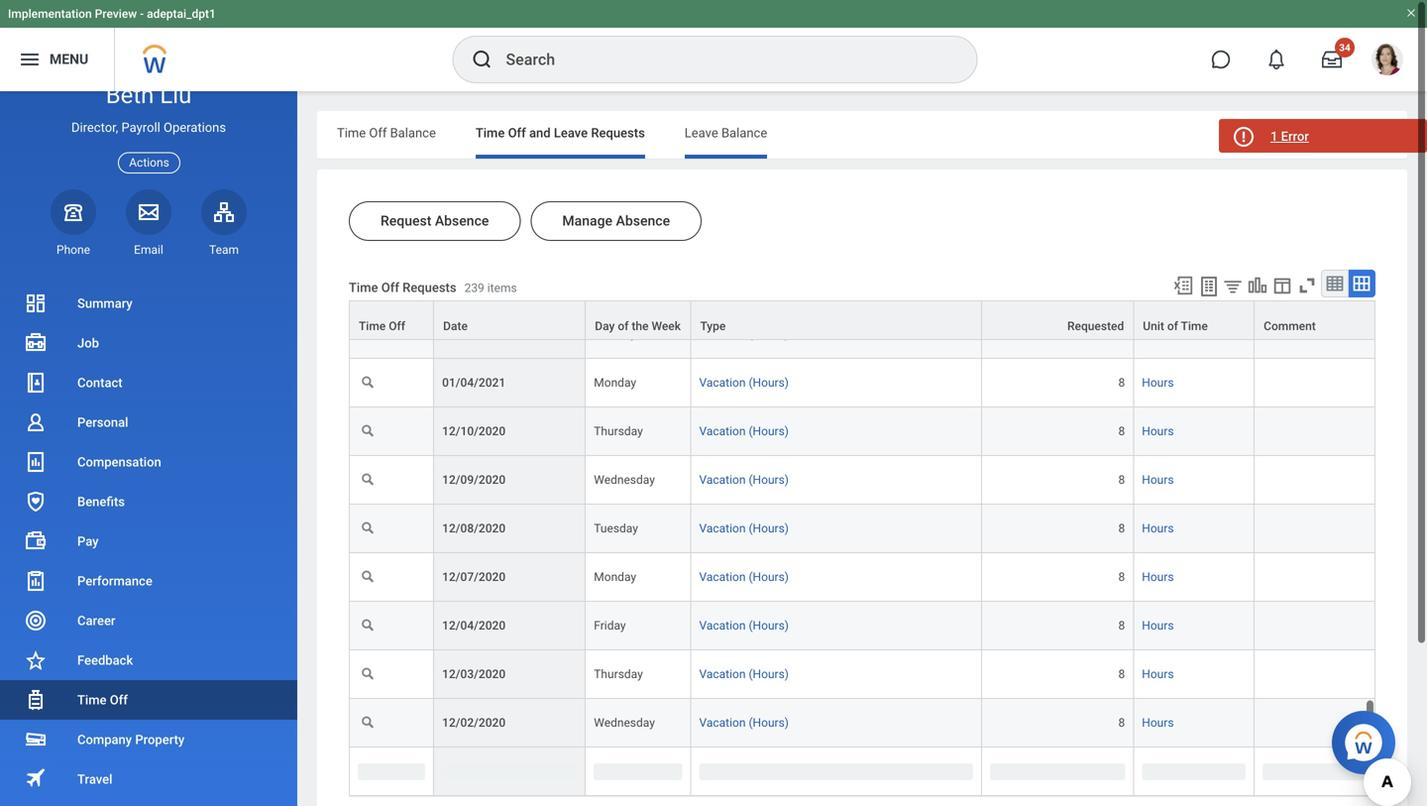Task type: vqa. For each thing, say whether or not it's contained in the screenshot.


Task type: locate. For each thing, give the bounding box(es) containing it.
2 of from the left
[[1168, 319, 1179, 333]]

vacation for 12/03/2020
[[700, 667, 746, 681]]

4 vacation (hours) from the top
[[700, 473, 789, 487]]

career image
[[24, 609, 48, 633]]

1 of from the left
[[618, 319, 629, 333]]

menu
[[50, 51, 88, 68]]

5 hours link from the top
[[1143, 518, 1175, 536]]

2 hours link from the top
[[1143, 372, 1175, 390]]

8 vacation (hours) link from the top
[[700, 663, 789, 681]]

6 vacation (hours) from the top
[[700, 570, 789, 584]]

phone image
[[59, 200, 87, 224]]

requests
[[591, 125, 645, 140], [403, 280, 457, 295]]

12/09/2020
[[442, 473, 506, 487]]

2 8 from the top
[[1119, 376, 1126, 390]]

3 monday from the top
[[594, 570, 637, 584]]

12/08/2020
[[442, 522, 506, 536]]

export to worksheets image
[[1198, 275, 1222, 298]]

5 (hours) from the top
[[749, 522, 789, 536]]

9 hours from the top
[[1143, 716, 1175, 730]]

9 hours link from the top
[[1143, 712, 1175, 730]]

2 leave from the left
[[685, 125, 719, 140]]

2 vacation (hours) link from the top
[[700, 372, 789, 390]]

1 hours link from the top
[[1143, 323, 1175, 341]]

vacation (hours) link
[[700, 323, 789, 341], [700, 372, 789, 390], [700, 421, 789, 438], [700, 469, 789, 487], [700, 518, 789, 536], [700, 566, 789, 584], [700, 615, 789, 633], [700, 663, 789, 681], [700, 712, 789, 730]]

(hours) for 12/08/2020
[[749, 522, 789, 536]]

1 vacation (hours) link from the top
[[700, 323, 789, 341]]

the
[[632, 319, 649, 333]]

summary
[[77, 296, 133, 311]]

0 vertical spatial thursday
[[594, 424, 643, 438]]

1 wednesday from the top
[[594, 473, 655, 487]]

8
[[1119, 327, 1126, 341], [1119, 376, 1126, 390], [1119, 424, 1126, 438], [1119, 473, 1126, 487], [1119, 522, 1126, 536], [1119, 570, 1126, 584], [1119, 619, 1126, 633], [1119, 667, 1126, 681], [1119, 716, 1126, 730]]

2 thursday from the top
[[594, 667, 643, 681]]

2 vacation from the top
[[700, 376, 746, 390]]

personal link
[[0, 403, 297, 442]]

12/02/2020
[[442, 716, 506, 730]]

0 horizontal spatial absence
[[435, 213, 489, 229]]

absence
[[435, 213, 489, 229], [616, 213, 670, 229]]

vacation (hours) for 01/04/2021
[[700, 376, 789, 390]]

9 row from the top
[[349, 602, 1376, 651]]

5 row from the top
[[349, 408, 1376, 456]]

select to filter grid data image
[[1223, 276, 1244, 296]]

balance
[[390, 125, 436, 140], [722, 125, 768, 140]]

hours for 12/02/2020
[[1143, 716, 1175, 730]]

phone
[[57, 243, 90, 257]]

actions button
[[118, 152, 180, 173]]

6 vacation (hours) link from the top
[[700, 566, 789, 584]]

2 vertical spatial monday
[[594, 570, 637, 584]]

manage
[[563, 213, 613, 229]]

0 horizontal spatial requests
[[403, 280, 457, 295]]

0 vertical spatial time off
[[359, 319, 406, 333]]

feedback
[[77, 653, 133, 668]]

8 hours from the top
[[1143, 667, 1175, 681]]

6 8 from the top
[[1119, 570, 1126, 584]]

justify image
[[18, 48, 42, 71]]

director,
[[71, 120, 118, 135]]

7 hours link from the top
[[1143, 615, 1175, 633]]

1 vertical spatial thursday
[[594, 667, 643, 681]]

pay
[[77, 534, 99, 549]]

3 vacation from the top
[[700, 424, 746, 438]]

phone beth liu element
[[51, 242, 96, 258]]

monday for 03/01/2021
[[594, 327, 637, 341]]

hours for 12/09/2020
[[1143, 473, 1175, 487]]

off up time off popup button at left
[[382, 280, 400, 295]]

4 (hours) from the top
[[749, 473, 789, 487]]

8 vacation (hours) from the top
[[700, 667, 789, 681]]

(hours) for 03/01/2021
[[749, 327, 789, 341]]

email button
[[126, 189, 172, 258]]

wednesday up the tuesday
[[594, 473, 655, 487]]

list containing summary
[[0, 284, 297, 806]]

2 wednesday from the top
[[594, 716, 655, 730]]

monday left week
[[594, 327, 637, 341]]

4 row from the top
[[349, 359, 1376, 408]]

8 for 12/04/2020
[[1119, 619, 1126, 633]]

vacation (hours) link for 12/07/2020
[[700, 566, 789, 584]]

balance down search workday "search box"
[[722, 125, 768, 140]]

leave
[[554, 125, 588, 140], [685, 125, 719, 140]]

time off
[[359, 319, 406, 333], [77, 693, 128, 708]]

travel image
[[24, 766, 48, 790]]

off for balance
[[369, 125, 387, 140]]

leave right and
[[554, 125, 588, 140]]

absence for manage absence
[[616, 213, 670, 229]]

cell
[[349, 262, 434, 310], [586, 262, 692, 310], [692, 262, 983, 310], [983, 262, 1135, 310], [1135, 262, 1256, 310], [1256, 262, 1376, 310], [1256, 310, 1376, 359], [1256, 359, 1376, 408], [1256, 408, 1376, 456], [1256, 456, 1376, 505], [1256, 505, 1376, 553], [1256, 553, 1376, 602], [1256, 602, 1376, 651], [1256, 651, 1376, 699], [1256, 699, 1376, 748]]

12/03/2020
[[442, 667, 506, 681]]

leave balance
[[685, 125, 768, 140]]

0 horizontal spatial time off
[[77, 693, 128, 708]]

vacation for 12/07/2020
[[700, 570, 746, 584]]

8 vacation from the top
[[700, 667, 746, 681]]

vacation (hours) link for 12/09/2020
[[700, 469, 789, 487]]

tab list
[[317, 111, 1408, 159]]

pay image
[[24, 530, 48, 553]]

(hours) for 12/02/2020
[[749, 716, 789, 730]]

2 absence from the left
[[616, 213, 670, 229]]

9 vacation (hours) link from the top
[[700, 712, 789, 730]]

3 row from the top
[[349, 310, 1376, 359]]

1 vertical spatial monday
[[594, 376, 637, 390]]

off up 'request'
[[369, 125, 387, 140]]

vacation
[[700, 327, 746, 341], [700, 376, 746, 390], [700, 424, 746, 438], [700, 473, 746, 487], [700, 522, 746, 536], [700, 570, 746, 584], [700, 619, 746, 633], [700, 667, 746, 681], [700, 716, 746, 730]]

time off image
[[24, 688, 48, 712]]

10 row from the top
[[349, 651, 1376, 699]]

personal image
[[24, 411, 48, 434]]

3 8 from the top
[[1119, 424, 1126, 438]]

4 hours from the top
[[1143, 473, 1175, 487]]

3 vacation (hours) link from the top
[[700, 421, 789, 438]]

1 horizontal spatial leave
[[685, 125, 719, 140]]

1 vertical spatial wednesday
[[594, 716, 655, 730]]

absence inside button
[[435, 213, 489, 229]]

absence right 'request'
[[435, 213, 489, 229]]

vacation (hours) for 12/07/2020
[[700, 570, 789, 584]]

2 hours from the top
[[1143, 376, 1175, 390]]

row containing 12/07/2020
[[349, 553, 1376, 602]]

8 hours link from the top
[[1143, 663, 1175, 681]]

hours link for 12/07/2020
[[1143, 566, 1175, 584]]

off
[[369, 125, 387, 140], [508, 125, 526, 140], [382, 280, 400, 295], [389, 319, 406, 333], [110, 693, 128, 708]]

compensation image
[[24, 450, 48, 474]]

7 hours from the top
[[1143, 619, 1175, 633]]

date button
[[434, 302, 585, 339]]

5 vacation (hours) link from the top
[[700, 518, 789, 536]]

requests left 239
[[403, 280, 457, 295]]

director, payroll operations
[[71, 120, 226, 135]]

11 row from the top
[[349, 699, 1376, 748]]

7 vacation (hours) link from the top
[[700, 615, 789, 633]]

8 for 12/07/2020
[[1119, 570, 1126, 584]]

03/01/2021
[[442, 327, 506, 341]]

2 vacation (hours) from the top
[[700, 376, 789, 390]]

benefits
[[77, 494, 125, 509]]

beth
[[106, 81, 154, 109]]

travel
[[77, 772, 112, 787]]

row containing 12/03/2020
[[349, 651, 1376, 699]]

request
[[381, 213, 432, 229]]

comment button
[[1256, 302, 1375, 339]]

wednesday for 12/09/2020
[[594, 473, 655, 487]]

1 vertical spatial time off
[[77, 693, 128, 708]]

off up "company property"
[[110, 693, 128, 708]]

9 (hours) from the top
[[749, 716, 789, 730]]

1 horizontal spatial absence
[[616, 213, 670, 229]]

team beth liu element
[[201, 242, 247, 258]]

12/04/2020
[[442, 619, 506, 633]]

contact image
[[24, 371, 48, 395]]

beth liu
[[106, 81, 192, 109]]

time off up company on the left
[[77, 693, 128, 708]]

type
[[701, 319, 726, 333]]

1 vertical spatial requests
[[403, 280, 457, 295]]

off inside time off popup button
[[389, 319, 406, 333]]

off down time off requests 239 items
[[389, 319, 406, 333]]

(hours) for 12/03/2020
[[749, 667, 789, 681]]

8 8 from the top
[[1119, 667, 1126, 681]]

hours link for 12/03/2020
[[1143, 663, 1175, 681]]

type button
[[692, 302, 982, 339]]

absence right manage
[[616, 213, 670, 229]]

4 vacation (hours) link from the top
[[700, 469, 789, 487]]

of right "unit"
[[1168, 319, 1179, 333]]

1 (hours) from the top
[[749, 327, 789, 341]]

3 hours from the top
[[1143, 424, 1175, 438]]

unit of time
[[1144, 319, 1209, 333]]

row header
[[434, 262, 586, 310]]

9 vacation (hours) from the top
[[700, 716, 789, 730]]

benefits image
[[24, 490, 48, 514]]

1 horizontal spatial time off
[[359, 319, 406, 333]]

company property link
[[0, 720, 297, 760]]

0 horizontal spatial balance
[[390, 125, 436, 140]]

thursday down the friday
[[594, 667, 643, 681]]

7 8 from the top
[[1119, 619, 1126, 633]]

team link
[[201, 189, 247, 258]]

expand table image
[[1353, 274, 1372, 294]]

3 vacation (hours) from the top
[[700, 424, 789, 438]]

6 hours link from the top
[[1143, 566, 1175, 584]]

6 (hours) from the top
[[749, 570, 789, 584]]

off left and
[[508, 125, 526, 140]]

1 horizontal spatial requests
[[591, 125, 645, 140]]

click to view/edit grid preferences image
[[1272, 275, 1294, 296]]

8 for 12/08/2020
[[1119, 522, 1126, 536]]

6 hours from the top
[[1143, 570, 1175, 584]]

7 row from the top
[[349, 505, 1376, 553]]

9 vacation from the top
[[700, 716, 746, 730]]

thursday up the tuesday
[[594, 424, 643, 438]]

3 (hours) from the top
[[749, 424, 789, 438]]

company property image
[[24, 728, 48, 752]]

performance link
[[0, 561, 297, 601]]

of inside popup button
[[1168, 319, 1179, 333]]

monday for 01/04/2021
[[594, 376, 637, 390]]

operations
[[164, 120, 226, 135]]

2 monday from the top
[[594, 376, 637, 390]]

0 vertical spatial monday
[[594, 327, 637, 341]]

wednesday for 12/02/2020
[[594, 716, 655, 730]]

5 hours from the top
[[1143, 522, 1175, 536]]

balance up 'request'
[[390, 125, 436, 140]]

implementation
[[8, 7, 92, 21]]

2 row from the top
[[349, 301, 1376, 340]]

3 hours link from the top
[[1143, 421, 1175, 438]]

1 horizontal spatial balance
[[722, 125, 768, 140]]

1 thursday from the top
[[594, 424, 643, 438]]

tab list containing time off balance
[[317, 111, 1408, 159]]

(hours) for 12/07/2020
[[749, 570, 789, 584]]

time
[[337, 125, 366, 140], [476, 125, 505, 140], [349, 280, 378, 295], [359, 319, 386, 333], [1182, 319, 1209, 333], [77, 693, 107, 708]]

time off button
[[350, 302, 433, 339]]

wednesday
[[594, 473, 655, 487], [594, 716, 655, 730]]

1 horizontal spatial of
[[1168, 319, 1179, 333]]

1 absence from the left
[[435, 213, 489, 229]]

7 vacation (hours) from the top
[[700, 619, 789, 633]]

company property
[[77, 732, 185, 747]]

8 for 03/01/2021
[[1119, 327, 1126, 341]]

5 8 from the top
[[1119, 522, 1126, 536]]

unit
[[1144, 319, 1165, 333]]

close environment banner image
[[1406, 7, 1418, 19]]

2 (hours) from the top
[[749, 376, 789, 390]]

hours link for 12/02/2020
[[1143, 712, 1175, 730]]

time off link
[[0, 680, 297, 720]]

1 vacation (hours) from the top
[[700, 327, 789, 341]]

7 vacation from the top
[[700, 619, 746, 633]]

absence inside button
[[616, 213, 670, 229]]

row
[[349, 262, 1376, 310], [349, 301, 1376, 340], [349, 310, 1376, 359], [349, 359, 1376, 408], [349, 408, 1376, 456], [349, 456, 1376, 505], [349, 505, 1376, 553], [349, 553, 1376, 602], [349, 602, 1376, 651], [349, 651, 1376, 699], [349, 699, 1376, 748], [349, 748, 1376, 796]]

request absence button
[[349, 201, 521, 241]]

1 monday from the top
[[594, 327, 637, 341]]

9 8 from the top
[[1119, 716, 1126, 730]]

benefits link
[[0, 482, 297, 522]]

row containing 03/01/2021
[[349, 310, 1376, 359]]

0 horizontal spatial of
[[618, 319, 629, 333]]

export to excel image
[[1173, 275, 1195, 296]]

5 vacation (hours) from the top
[[700, 522, 789, 536]]

tuesday
[[594, 522, 639, 536]]

monday
[[594, 327, 637, 341], [594, 376, 637, 390], [594, 570, 637, 584]]

time off down time off requests 239 items
[[359, 319, 406, 333]]

summary link
[[0, 284, 297, 323]]

0 vertical spatial wednesday
[[594, 473, 655, 487]]

1 8 from the top
[[1119, 327, 1126, 341]]

(hours)
[[749, 327, 789, 341], [749, 376, 789, 390], [749, 424, 789, 438], [749, 473, 789, 487], [749, 522, 789, 536], [749, 570, 789, 584], [749, 619, 789, 633], [749, 667, 789, 681], [749, 716, 789, 730]]

leave down search workday "search box"
[[685, 125, 719, 140]]

hours link
[[1143, 323, 1175, 341], [1143, 372, 1175, 390], [1143, 421, 1175, 438], [1143, 469, 1175, 487], [1143, 518, 1175, 536], [1143, 566, 1175, 584], [1143, 615, 1175, 633], [1143, 663, 1175, 681], [1143, 712, 1175, 730]]

requests right and
[[591, 125, 645, 140]]

vacation (hours) for 12/08/2020
[[700, 522, 789, 536]]

vacation (hours) link for 12/08/2020
[[700, 518, 789, 536]]

hours for 12/08/2020
[[1143, 522, 1175, 536]]

payroll
[[122, 120, 160, 135]]

notifications large image
[[1267, 50, 1287, 69]]

(hours) for 12/10/2020
[[749, 424, 789, 438]]

thursday
[[594, 424, 643, 438], [594, 667, 643, 681]]

8 row from the top
[[349, 553, 1376, 602]]

8 for 12/03/2020
[[1119, 667, 1126, 681]]

vacation for 12/04/2020
[[700, 619, 746, 633]]

toolbar
[[1164, 270, 1376, 301]]

12/07/2020
[[442, 570, 506, 584]]

6 row from the top
[[349, 456, 1376, 505]]

career
[[77, 613, 116, 628]]

company
[[77, 732, 132, 747]]

list
[[0, 284, 297, 806]]

row containing 12/10/2020
[[349, 408, 1376, 456]]

wednesday down the friday
[[594, 716, 655, 730]]

4 8 from the top
[[1119, 473, 1126, 487]]

monday down day
[[594, 376, 637, 390]]

8 for 12/10/2020
[[1119, 424, 1126, 438]]

vacation (hours)
[[700, 327, 789, 341], [700, 376, 789, 390], [700, 424, 789, 438], [700, 473, 789, 487], [700, 522, 789, 536], [700, 570, 789, 584], [700, 619, 789, 633], [700, 667, 789, 681], [700, 716, 789, 730]]

vacation for 12/08/2020
[[700, 522, 746, 536]]

row containing time off
[[349, 301, 1376, 340]]

8 (hours) from the top
[[749, 667, 789, 681]]

4 hours link from the top
[[1143, 469, 1175, 487]]

7 (hours) from the top
[[749, 619, 789, 633]]

of inside "popup button"
[[618, 319, 629, 333]]

vacation (hours) link for 03/01/2021
[[700, 323, 789, 341]]

4 vacation from the top
[[700, 473, 746, 487]]

vacation (hours) for 12/03/2020
[[700, 667, 789, 681]]

monday down the tuesday
[[594, 570, 637, 584]]

of left the
[[618, 319, 629, 333]]

0 vertical spatial requests
[[591, 125, 645, 140]]

1 leave from the left
[[554, 125, 588, 140]]

6 vacation from the top
[[700, 570, 746, 584]]

table image
[[1326, 274, 1346, 294]]

1 vacation from the top
[[700, 327, 746, 341]]

5 vacation from the top
[[700, 522, 746, 536]]

0 horizontal spatial leave
[[554, 125, 588, 140]]



Task type: describe. For each thing, give the bounding box(es) containing it.
day of the week button
[[586, 302, 691, 339]]

row containing 01/04/2021
[[349, 359, 1376, 408]]

manage absence
[[563, 213, 670, 229]]

day
[[595, 319, 615, 333]]

hours for 12/03/2020
[[1143, 667, 1175, 681]]

performance
[[77, 574, 153, 589]]

day of the week
[[595, 319, 681, 333]]

row containing 12/02/2020
[[349, 699, 1376, 748]]

vacation for 03/01/2021
[[700, 327, 746, 341]]

email
[[134, 243, 163, 257]]

time off requests 239 items
[[349, 280, 517, 295]]

vacation (hours) for 12/09/2020
[[700, 473, 789, 487]]

vacation for 12/10/2020
[[700, 424, 746, 438]]

menu banner
[[0, 0, 1428, 91]]

vacation (hours) for 12/02/2020
[[700, 716, 789, 730]]

date
[[443, 319, 468, 333]]

contact
[[77, 375, 123, 390]]

hours link for 12/08/2020
[[1143, 518, 1175, 536]]

1
[[1271, 129, 1279, 144]]

off inside the time off link
[[110, 693, 128, 708]]

row containing 12/09/2020
[[349, 456, 1376, 505]]

comment
[[1264, 319, 1317, 333]]

8 for 01/04/2021
[[1119, 376, 1126, 390]]

performance image
[[24, 569, 48, 593]]

career link
[[0, 601, 297, 641]]

fullscreen image
[[1297, 275, 1319, 296]]

and
[[530, 125, 551, 140]]

off for requests
[[382, 280, 400, 295]]

thursday for 12/10/2020
[[594, 424, 643, 438]]

of for the
[[618, 319, 629, 333]]

2 balance from the left
[[722, 125, 768, 140]]

34 button
[[1311, 38, 1356, 81]]

friday
[[594, 619, 626, 633]]

request absence
[[381, 213, 489, 229]]

compensation link
[[0, 442, 297, 482]]

34
[[1340, 42, 1351, 54]]

Search Workday  search field
[[506, 38, 937, 81]]

feedback link
[[0, 641, 297, 680]]

navigation pane region
[[0, 79, 297, 806]]

hours link for 12/09/2020
[[1143, 469, 1175, 487]]

absence for request absence
[[435, 213, 489, 229]]

(hours) for 01/04/2021
[[749, 376, 789, 390]]

time inside navigation pane region
[[77, 693, 107, 708]]

12 row from the top
[[349, 748, 1376, 796]]

manage absence button
[[531, 201, 702, 241]]

requested
[[1068, 319, 1125, 333]]

time off and leave requests
[[476, 125, 645, 140]]

vacation (hours) link for 12/10/2020
[[700, 421, 789, 438]]

1 error button
[[1220, 119, 1428, 153]]

hours for 12/07/2020
[[1143, 570, 1175, 584]]

vacation for 12/09/2020
[[700, 473, 746, 487]]

pagination element
[[1260, 797, 1376, 806]]

vacation (hours) link for 12/04/2020
[[700, 615, 789, 633]]

239
[[465, 281, 485, 295]]

team
[[209, 243, 239, 257]]

1 balance from the left
[[390, 125, 436, 140]]

adeptai_dpt1
[[147, 7, 216, 21]]

summary image
[[24, 292, 48, 315]]

-
[[140, 7, 144, 21]]

preview
[[95, 7, 137, 21]]

requested button
[[983, 302, 1134, 339]]

time off inside navigation pane region
[[77, 693, 128, 708]]

01/04/2021
[[442, 376, 506, 390]]

unit of time button
[[1135, 302, 1255, 339]]

(hours) for 12/09/2020
[[749, 473, 789, 487]]

profile logan mcneil image
[[1372, 44, 1404, 79]]

(hours) for 12/04/2020
[[749, 619, 789, 633]]

job
[[77, 336, 99, 351]]

vacation for 12/02/2020
[[700, 716, 746, 730]]

liu
[[160, 81, 192, 109]]

row containing 12/08/2020
[[349, 505, 1376, 553]]

hours for 12/10/2020
[[1143, 424, 1175, 438]]

view team image
[[212, 200, 236, 224]]

inbox large image
[[1323, 50, 1343, 69]]

vacation (hours) link for 01/04/2021
[[700, 372, 789, 390]]

contact link
[[0, 363, 297, 403]]

hours for 01/04/2021
[[1143, 376, 1175, 390]]

8 for 12/02/2020
[[1119, 716, 1126, 730]]

hours link for 12/04/2020
[[1143, 615, 1175, 633]]

time off inside popup button
[[359, 319, 406, 333]]

monday for 12/07/2020
[[594, 570, 637, 584]]

travel link
[[0, 760, 297, 799]]

thursday for 12/03/2020
[[594, 667, 643, 681]]

vacation (hours) link for 12/02/2020
[[700, 712, 789, 730]]

phone button
[[51, 189, 96, 258]]

personal
[[77, 415, 128, 430]]

time off balance
[[337, 125, 436, 140]]

pay link
[[0, 522, 297, 561]]

feedback image
[[24, 649, 48, 672]]

vacation (hours) for 12/04/2020
[[700, 619, 789, 633]]

implementation preview -   adeptai_dpt1
[[8, 7, 216, 21]]

exclamation image
[[1236, 130, 1251, 145]]

mail image
[[137, 200, 161, 224]]

job link
[[0, 323, 297, 363]]

error
[[1282, 129, 1310, 144]]

vacation for 01/04/2021
[[700, 376, 746, 390]]

row containing 12/04/2020
[[349, 602, 1376, 651]]

vacation (hours) link for 12/03/2020
[[700, 663, 789, 681]]

actions
[[129, 156, 169, 170]]

1 error
[[1271, 129, 1310, 144]]

1 hours from the top
[[1143, 327, 1175, 341]]

8 for 12/09/2020
[[1119, 473, 1126, 487]]

hours link for 12/10/2020
[[1143, 421, 1175, 438]]

vacation (hours) for 03/01/2021
[[700, 327, 789, 341]]

vacation (hours) for 12/10/2020
[[700, 424, 789, 438]]

week
[[652, 319, 681, 333]]

search image
[[471, 48, 494, 71]]

menu button
[[0, 28, 114, 91]]

1 row from the top
[[349, 262, 1376, 310]]

job image
[[24, 331, 48, 355]]

email beth liu element
[[126, 242, 172, 258]]

hours link for 01/04/2021
[[1143, 372, 1175, 390]]

of for time
[[1168, 319, 1179, 333]]

off for and
[[508, 125, 526, 140]]

property
[[135, 732, 185, 747]]

hours for 12/04/2020
[[1143, 619, 1175, 633]]

items
[[488, 281, 517, 295]]

view worker - expand/collapse chart image
[[1247, 275, 1269, 296]]

12/10/2020
[[442, 424, 506, 438]]

compensation
[[77, 455, 161, 470]]



